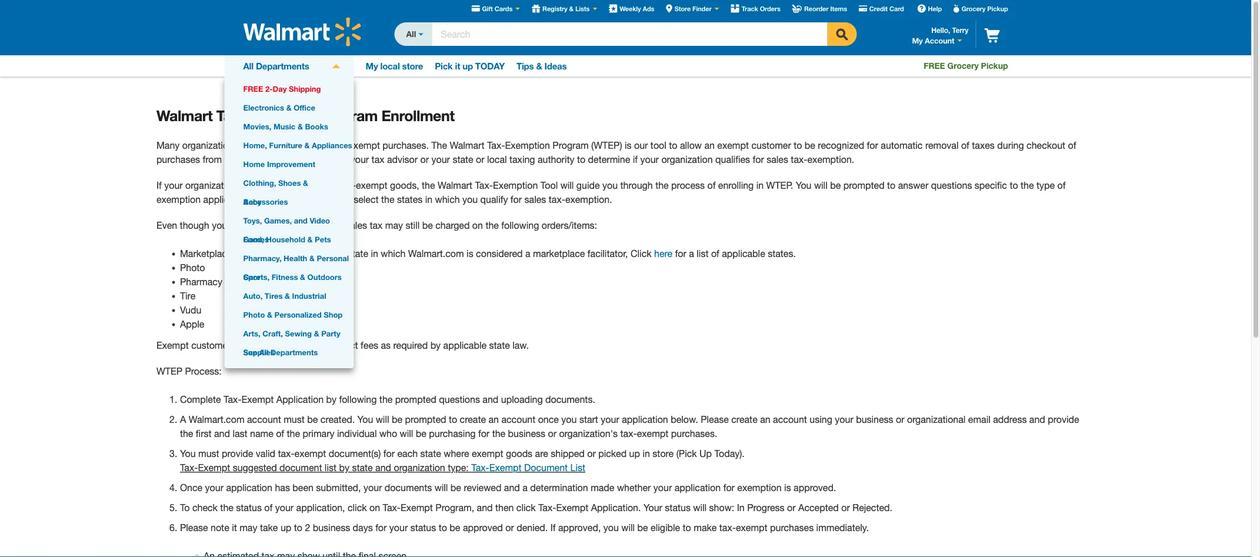 Task type: locate. For each thing, give the bounding box(es) containing it.
my
[[912, 36, 923, 45], [366, 61, 378, 72]]

created.
[[321, 414, 355, 425]]

1 horizontal spatial which
[[435, 194, 460, 205]]

0 horizontal spatial application
[[226, 483, 272, 493]]

store left 'pick'
[[402, 61, 423, 72]]

you inside a walmart.com account must be created. you will be prompted to create an account once you start your application below. please create an account using your business or organizational email address and provide the first and last name of the primary individual who will be purchasing for the business or organization's tax-exempt purchases.
[[358, 414, 373, 425]]

0 horizontal spatial exemption.
[[565, 194, 612, 205]]

1 click from the left
[[348, 503, 367, 513]]

still
[[406, 220, 420, 231], [259, 340, 273, 351]]

0 horizontal spatial questions
[[439, 394, 480, 405]]

weekly ads
[[620, 5, 655, 13]]

store inside secondary "element"
[[402, 61, 423, 72]]

free
[[924, 61, 946, 71], [243, 84, 263, 93]]

pickup up icon for cart
[[988, 5, 1008, 13]]

& up craft,
[[267, 310, 272, 319]]

0 vertical spatial photo
[[180, 262, 205, 273]]

all for all
[[406, 29, 416, 39]]

and
[[335, 194, 351, 205], [294, 216, 308, 225], [483, 394, 499, 405], [1030, 414, 1046, 425], [214, 428, 230, 439], [376, 463, 391, 473], [504, 483, 520, 493], [477, 503, 493, 513]]

2 horizontal spatial up
[[629, 448, 640, 459]]

walmart.com inside marketplace items, unless shipped to a state in which walmart.com is considered a marketplace facilitator, click here for a list of applicable states. photo pharmacy tire vudu apple
[[408, 248, 464, 259]]

by inside you must provide valid tax-exempt document(s) for each state where exempt goods are shipped or picked up in store (pick up today). tax-exempt suggested document list by state and organization type: tax-exempt document list
[[339, 463, 350, 473]]

departments inside dropdown button
[[256, 60, 309, 71]]

tax inside many organizations qualify to make sales tax-exempt purchases. the walmart tax-exemption program (wtep) is our tool to allow an exempt customer to be recognized for automatic removal of taxes during checkout of purchases from walmart.com. please contact your tax advisor or your state or local taxing authority to determine if your organization qualifies for sales tax-exemption.
[[372, 154, 385, 165]]

rejected.
[[853, 503, 893, 513]]

is left considered
[[467, 248, 474, 259]]

primary
[[303, 428, 335, 439]]

to left answer
[[887, 180, 896, 191]]

0 vertical spatial you
[[796, 180, 812, 191]]

all right see on the left bottom
[[259, 348, 268, 357]]

0 horizontal spatial on
[[370, 503, 380, 513]]

program inside many organizations qualify to make sales tax-exempt purchases. the walmart tax-exemption program (wtep) is our tool to allow an exempt customer to be recognized for automatic removal of taxes during checkout of purchases from walmart.com. please contact your tax advisor or your state or local taxing authority to determine if your organization qualifies for sales tax-exemption.
[[553, 140, 589, 151]]

tax-
[[487, 140, 505, 151], [475, 180, 493, 191], [224, 394, 242, 405], [180, 463, 198, 473], [472, 463, 489, 473], [383, 503, 401, 513], [538, 503, 556, 513]]

account
[[247, 414, 281, 425], [502, 414, 536, 425], [773, 414, 807, 425]]

below.
[[671, 414, 698, 425]]

for inside if your organization is qualified to purchase tax-exempt goods, the walmart tax-exemption tool will guide you through the process of enrolling in wtep. you will be prompted to answer questions specific to the type of exemption applicable to your organization and select the states in which you qualify for sales tax-exemption.
[[511, 194, 522, 205]]

store finder button
[[666, 4, 719, 14]]

questions
[[931, 180, 972, 191], [439, 394, 480, 405]]

or inside you must provide valid tax-exempt document(s) for each state where exempt goods are shipped or picked up in store (pick up today). tax-exempt suggested document list by state and organization type: tax-exempt document list
[[587, 448, 596, 459]]

status
[[236, 503, 262, 513], [665, 503, 691, 513], [411, 523, 436, 533]]

be down recognized at the top right
[[830, 180, 841, 191]]

type
[[1037, 180, 1055, 191]]

business up goods
[[508, 428, 546, 439]]

2 vertical spatial walmart
[[438, 180, 473, 191]]

to up 'purchasing'
[[449, 414, 457, 425]]

photo inside dropdown button
[[243, 310, 265, 319]]

weekly ads link
[[609, 4, 655, 13]]

purchases. up advisor
[[383, 140, 429, 151]]

of right here link
[[711, 248, 720, 259]]

icon for gift image
[[532, 4, 540, 13]]

2 vertical spatial please
[[180, 523, 208, 533]]

prompted inside if your organization is qualified to purchase tax-exempt goods, the walmart tax-exemption tool will guide you through the process of enrolling in wtep. you will be prompted to answer questions specific to the type of exemption applicable to your organization and select the states in which you qualify for sales tax-exemption.
[[844, 180, 885, 191]]

your right contact
[[351, 154, 369, 165]]

account left "using" at the right of the page
[[773, 414, 807, 425]]

auto, tires & industrial button
[[225, 287, 354, 305]]

through
[[621, 180, 653, 191]]

which down the "even though you may be approved in wtep, sales tax may still be charged on the following orders/items:" at the top of page
[[381, 248, 406, 259]]

eligible
[[651, 523, 680, 533]]

0 vertical spatial please
[[286, 154, 314, 165]]

1 horizontal spatial list
[[697, 248, 709, 259]]

pickup inside "link"
[[988, 5, 1008, 13]]

0 horizontal spatial provide
[[222, 448, 253, 459]]

walmart tax exemption program enrollment
[[156, 107, 455, 124]]

icon for card image
[[472, 4, 480, 13]]

list
[[697, 248, 709, 259], [325, 463, 337, 473]]

check
[[192, 503, 218, 513]]

status down program,
[[411, 523, 436, 533]]

complete
[[180, 394, 221, 405]]

my inside secondary "element"
[[366, 61, 378, 72]]

to inside a walmart.com account must be created. you will be prompted to create an account once you start your application below. please create an account using your business or organizational email address and provide the first and last name of the primary individual who will be purchasing for the business or organization's tax-exempt purchases.
[[449, 414, 457, 425]]

0 vertical spatial free
[[924, 61, 946, 71]]

all up my local store
[[406, 29, 416, 39]]

1 horizontal spatial questions
[[931, 180, 972, 191]]

1 horizontal spatial account
[[502, 414, 536, 425]]

exemption inside if your organization is qualified to purchase tax-exempt goods, the walmart tax-exemption tool will guide you through the process of enrolling in wtep. you will be prompted to answer questions specific to the type of exemption applicable to your organization and select the states in which you qualify for sales tax-exemption.
[[493, 180, 538, 191]]

0 horizontal spatial store
[[402, 61, 423, 72]]

in inside you must provide valid tax-exempt document(s) for each state where exempt goods are shipped or picked up in store (pick up today). tax-exempt suggested document list by state and organization type: tax-exempt document list
[[643, 448, 650, 459]]

0 horizontal spatial click
[[348, 503, 367, 513]]

and right 'address'
[[1030, 414, 1046, 425]]

exemption
[[156, 194, 201, 205], [738, 483, 782, 493]]

1 vertical spatial questions
[[439, 394, 480, 405]]

organization inside many organizations qualify to make sales tax-exempt purchases. the walmart tax-exemption program (wtep) is our tool to allow an exempt customer to be recognized for automatic removal of taxes during checkout of purchases from walmart.com. please contact your tax advisor or your state or local taxing authority to determine if your organization qualifies for sales tax-exemption.
[[662, 154, 713, 165]]

0 vertical spatial pickup
[[988, 5, 1008, 13]]

0 vertical spatial charged
[[436, 220, 470, 231]]

in
[[757, 180, 764, 191], [425, 194, 433, 205], [306, 220, 313, 231], [371, 248, 378, 259], [643, 448, 650, 459]]

on up days at the bottom left
[[370, 503, 380, 513]]

and left select
[[335, 194, 351, 205]]

in inside marketplace items, unless shipped to a state in which walmart.com is considered a marketplace facilitator, click here for a list of applicable states. photo pharmacy tire vudu apple
[[371, 248, 378, 259]]

store left (pick
[[653, 448, 674, 459]]

if up even
[[156, 180, 162, 191]]

1 horizontal spatial store
[[653, 448, 674, 459]]

authority
[[538, 154, 575, 165]]

1 horizontal spatial walmart.com
[[408, 248, 464, 259]]

be up program,
[[451, 483, 461, 493]]

0 vertical spatial list
[[697, 248, 709, 259]]

1 vertical spatial business
[[508, 428, 546, 439]]

1 vertical spatial if
[[551, 523, 556, 533]]

& right the shoes at the top left of page
[[303, 178, 308, 187]]

0 vertical spatial must
[[284, 414, 305, 425]]

1 vertical spatial program
[[553, 140, 589, 151]]

program up the appliances
[[319, 107, 378, 124]]

is left 'approved.'
[[784, 483, 791, 493]]

2 horizontal spatial you
[[796, 180, 812, 191]]

local inside secondary "element"
[[380, 61, 400, 72]]

0 horizontal spatial create
[[460, 414, 486, 425]]

icon for credit-card image
[[859, 4, 867, 13]]

0 vertical spatial exemption.
[[808, 154, 855, 165]]

or down once
[[548, 428, 557, 439]]

to down pets
[[329, 248, 337, 259]]

baby button
[[225, 192, 354, 211]]

1 vertical spatial all
[[243, 60, 254, 71]]

an up you must provide valid tax-exempt document(s) for each state where exempt goods are shipped or picked up in store (pick up today). tax-exempt suggested document list by state and organization type: tax-exempt document list
[[489, 414, 499, 425]]

1 horizontal spatial must
[[284, 414, 305, 425]]

1 horizontal spatial my
[[912, 36, 923, 45]]

clothing, shoes & accessories
[[243, 178, 308, 206]]

be inside if your organization is qualified to purchase tax-exempt goods, the walmart tax-exemption tool will guide you through the process of enrolling in wtep. you will be prompted to answer questions specific to the type of exemption applicable to your organization and select the states in which you qualify for sales tax-exemption.
[[830, 180, 841, 191]]

electronics
[[243, 103, 284, 112]]

an
[[705, 140, 715, 151], [489, 414, 499, 425], [760, 414, 771, 425]]

your down many
[[164, 180, 183, 191]]

0 vertical spatial qualify
[[241, 140, 268, 151]]

& inside "dropdown button"
[[300, 272, 305, 282]]

1 horizontal spatial free
[[924, 61, 946, 71]]

by
[[431, 340, 441, 351], [326, 394, 337, 405], [339, 463, 350, 473]]

& down books
[[305, 141, 310, 150]]

office
[[294, 103, 315, 112]]

organization down from
[[185, 180, 237, 191]]

up right 'picked' on the left
[[629, 448, 640, 459]]

using
[[810, 414, 833, 425]]

1 vertical spatial photo
[[243, 310, 265, 319]]

1 vertical spatial approved
[[463, 523, 503, 533]]

0 vertical spatial still
[[406, 220, 420, 231]]

organizational
[[907, 414, 966, 425]]

exemption.
[[808, 154, 855, 165], [565, 194, 612, 205]]

1 vertical spatial pickup
[[981, 61, 1008, 71]]

you up individual
[[358, 414, 373, 425]]

grocery
[[962, 5, 986, 13], [948, 61, 979, 71]]

food, household & pets button
[[225, 230, 354, 249]]

free 2-day shipping
[[243, 84, 321, 93]]

and inside if your organization is qualified to purchase tax-exempt goods, the walmart tax-exemption tool will guide you through the process of enrolling in wtep. you will be prompted to answer questions specific to the type of exemption applicable to your organization and select the states in which you qualify for sales tax-exemption.
[[335, 194, 351, 205]]

gift
[[482, 5, 493, 13]]

2 horizontal spatial an
[[760, 414, 771, 425]]

be inside many organizations qualify to make sales tax-exempt purchases. the walmart tax-exemption program (wtep) is our tool to allow an exempt customer to be recognized for automatic removal of taxes during checkout of purchases from walmart.com. please contact your tax advisor or your state or local taxing authority to determine if your organization qualifies for sales tax-exemption.
[[805, 140, 816, 151]]

1 horizontal spatial charged
[[436, 220, 470, 231]]

and left video
[[294, 216, 308, 225]]

0 horizontal spatial local
[[380, 61, 400, 72]]

my inside hello, terry my account
[[912, 36, 923, 45]]

exempt inside a walmart.com account must be created. you will be prompted to create an account once you start your application below. please create an account using your business or organizational email address and provide the first and last name of the primary individual who will be purchasing for the business or organization's tax-exempt purchases.
[[637, 428, 669, 439]]

0 horizontal spatial my
[[366, 61, 378, 72]]

tax- up document
[[278, 448, 295, 459]]

of
[[962, 140, 970, 151], [1068, 140, 1077, 151], [708, 180, 716, 191], [1058, 180, 1066, 191], [711, 248, 720, 259], [276, 428, 284, 439], [264, 503, 273, 513]]

tax- up contact
[[332, 140, 349, 151]]

household
[[266, 235, 305, 244]]

be up "who"
[[392, 414, 403, 425]]

customers
[[191, 340, 236, 351]]

1 vertical spatial make
[[694, 523, 717, 533]]

to right authority
[[577, 154, 586, 165]]

0 vertical spatial on
[[472, 220, 483, 231]]

my account button
[[912, 35, 962, 46]]

your right days at the bottom left
[[389, 523, 408, 533]]

sewing
[[285, 329, 312, 338]]

0 horizontal spatial approved
[[264, 220, 304, 231]]

0 vertical spatial applicable
[[203, 194, 247, 205]]

the up states
[[422, 180, 435, 191]]

provide inside you must provide valid tax-exempt document(s) for each state where exempt goods are shipped or picked up in store (pick up today). tax-exempt suggested document list by state and organization type: tax-exempt document list
[[222, 448, 253, 459]]

program,
[[436, 503, 474, 513]]

applicable up toys,
[[203, 194, 247, 205]]

walmart up many
[[156, 107, 213, 124]]

1 vertical spatial up
[[629, 448, 640, 459]]

1 horizontal spatial qualify
[[481, 194, 508, 205]]

following
[[502, 220, 539, 231], [339, 394, 377, 405]]

sales inside if your organization is qualified to purchase tax-exempt goods, the walmart tax-exemption tool will guide you through the process of enrolling in wtep. you will be prompted to answer questions specific to the type of exemption applicable to your organization and select the states in which you qualify for sales tax-exemption.
[[525, 194, 546, 205]]

grocery down "account"
[[948, 61, 979, 71]]

program up authority
[[553, 140, 589, 151]]

2 create from the left
[[732, 414, 758, 425]]

home improvement button
[[225, 155, 354, 174]]

tires
[[265, 291, 283, 300]]

lists
[[575, 5, 590, 13]]

& left 'lists'
[[569, 5, 574, 13]]

& right health
[[309, 254, 315, 263]]

0 horizontal spatial exemption
[[156, 194, 201, 205]]

0 horizontal spatial if
[[156, 180, 162, 191]]

free grocery pickup link
[[924, 61, 1008, 71]]

card
[[890, 5, 904, 13]]

1 horizontal spatial it
[[455, 61, 460, 72]]

2
[[305, 523, 310, 533]]

2 horizontal spatial business
[[856, 414, 894, 425]]

2 vertical spatial prompted
[[405, 414, 446, 425]]

you inside you must provide valid tax-exempt document(s) for each state where exempt goods are shipped or picked up in store (pick up today). tax-exempt suggested document list by state and organization type: tax-exempt document list
[[180, 448, 196, 459]]

shipped up the list
[[551, 448, 585, 459]]

1 horizontal spatial make
[[694, 523, 717, 533]]

is left the our
[[625, 140, 632, 151]]

0 vertical spatial my
[[912, 36, 923, 45]]

prompted
[[844, 180, 885, 191], [395, 394, 437, 405], [405, 414, 446, 425]]

1 vertical spatial it
[[232, 523, 237, 533]]

qualify inside if your organization is qualified to purchase tax-exempt goods, the walmart tax-exemption tool will guide you through the process of enrolling in wtep. you will be prompted to answer questions specific to the type of exemption applicable to your organization and select the states in which you qualify for sales tax-exemption.
[[481, 194, 508, 205]]

is inside marketplace items, unless shipped to a state in which walmart.com is considered a marketplace facilitator, click here for a list of applicable states. photo pharmacy tire vudu apple
[[467, 248, 474, 259]]

exempt inside if your organization is qualified to purchase tax-exempt goods, the walmart tax-exemption tool will guide you through the process of enrolling in wtep. you will be prompted to answer questions specific to the type of exemption applicable to your organization and select the states in which you qualify for sales tax-exemption.
[[356, 180, 388, 191]]

1 horizontal spatial all
[[259, 348, 268, 357]]

your right "using" at the right of the page
[[835, 414, 854, 425]]

departments up free 2-day shipping
[[256, 60, 309, 71]]

account down uploading
[[502, 414, 536, 425]]

2 vertical spatial business
[[313, 523, 350, 533]]

grocery inside secondary "element"
[[948, 61, 979, 71]]

appliances
[[312, 141, 352, 150]]

accessories
[[243, 197, 288, 206]]

1 vertical spatial shipped
[[551, 448, 585, 459]]

for inside a walmart.com account must be created. you will be prompted to create an account once you start your application below. please create an account using your business or organizational email address and provide the first and last name of the primary individual who will be purchasing for the business or organization's tax-exempt purchases.
[[478, 428, 490, 439]]

marketplace
[[180, 248, 232, 259]]

of left taxes
[[962, 140, 970, 151]]

which inside if your organization is qualified to purchase tax-exempt goods, the walmart tax-exemption tool will guide you through the process of enrolling in wtep. you will be prompted to answer questions specific to the type of exemption applicable to your organization and select the states in which you qualify for sales tax-exemption.
[[435, 194, 460, 205]]

1 vertical spatial applicable
[[722, 248, 765, 259]]

icon for search image
[[837, 28, 848, 41]]

1 horizontal spatial still
[[406, 220, 420, 231]]

craft,
[[263, 329, 283, 338]]

to inside marketplace items, unless shipped to a state in which walmart.com is considered a marketplace facilitator, click here for a list of applicable states. photo pharmacy tire vudu apple
[[329, 248, 337, 259]]

purchases inside many organizations qualify to make sales tax-exempt purchases. the walmart tax-exemption program (wtep) is our tool to allow an exempt customer to be recognized for automatic removal of taxes during checkout of purchases from walmart.com. please contact your tax advisor or your state or local taxing authority to determine if your organization qualifies for sales tax-exemption.
[[156, 154, 200, 165]]

1 horizontal spatial create
[[732, 414, 758, 425]]

questions inside if your organization is qualified to purchase tax-exempt goods, the walmart tax-exemption tool will guide you through the process of enrolling in wtep. you will be prompted to answer questions specific to the type of exemption applicable to your organization and select the states in which you qualify for sales tax-exemption.
[[931, 180, 972, 191]]

questions right answer
[[931, 180, 972, 191]]

photo & personalized shop
[[243, 310, 343, 319]]

tax- inside many organizations qualify to make sales tax-exempt purchases. the walmart tax-exemption program (wtep) is our tool to allow an exempt customer to be recognized for automatic removal of taxes during checkout of purchases from walmart.com. please contact your tax advisor or your state or local taxing authority to determine if your organization qualifies for sales tax-exemption.
[[487, 140, 505, 151]]

ideas
[[545, 61, 567, 72]]

list up submitted,
[[325, 463, 337, 473]]

applicable right required
[[443, 340, 487, 351]]

pickup inside secondary "element"
[[981, 61, 1008, 71]]

2 horizontal spatial by
[[431, 340, 441, 351]]

icon for grocery image
[[954, 4, 959, 13]]

0 horizontal spatial make
[[282, 140, 305, 151]]

0 vertical spatial following
[[502, 220, 539, 231]]

during
[[998, 140, 1024, 151]]

0 vertical spatial walmart.com
[[408, 248, 464, 259]]

click up please note it may take up to 2 business days for your status to be approved or denied. if approved, you will be eligible to make tax-exempt purchases immediately.
[[517, 503, 536, 513]]

application left below.
[[622, 414, 668, 425]]

prompted up "who"
[[395, 394, 437, 405]]

local left taxing
[[487, 154, 507, 165]]

taxing
[[510, 154, 535, 165]]

up right the take
[[281, 523, 291, 533]]

exemption. inside if your organization is qualified to purchase tax-exempt goods, the walmart tax-exemption tool will guide you through the process of enrolling in wtep. you will be prompted to answer questions specific to the type of exemption applicable to your organization and select the states in which you qualify for sales tax-exemption.
[[565, 194, 612, 205]]

please right below.
[[701, 414, 729, 425]]

make inside many organizations qualify to make sales tax-exempt purchases. the walmart tax-exemption program (wtep) is our tool to allow an exempt customer to be recognized for automatic removal of taxes during checkout of purchases from walmart.com. please contact your tax advisor or your state or local taxing authority to determine if your organization qualifies for sales tax-exemption.
[[282, 140, 305, 151]]

hello,
[[932, 26, 951, 34]]

0 vertical spatial purchases
[[156, 154, 200, 165]]

0 horizontal spatial an
[[489, 414, 499, 425]]

may
[[230, 220, 248, 231], [385, 220, 403, 231], [238, 340, 256, 351], [240, 523, 257, 533]]

0 horizontal spatial free
[[243, 84, 263, 93]]

tax- inside if your organization is qualified to purchase tax-exempt goods, the walmart tax-exemption tool will guide you through the process of enrolling in wtep. you will be prompted to answer questions specific to the type of exemption applicable to your organization and select the states in which you qualify for sales tax-exemption.
[[475, 180, 493, 191]]

shop
[[324, 310, 343, 319]]

0 horizontal spatial account
[[247, 414, 281, 425]]

1 horizontal spatial exemption
[[738, 483, 782, 493]]

reorder items
[[804, 5, 847, 13]]

a up outdoors
[[340, 248, 345, 259]]

the right the through
[[656, 180, 669, 191]]

exemption up progress on the bottom of the page
[[738, 483, 782, 493]]

qualify up walmart.com.
[[241, 140, 268, 151]]

be down craft,
[[275, 340, 286, 351]]

state
[[453, 154, 474, 165], [348, 248, 368, 259], [489, 340, 510, 351], [421, 448, 441, 459], [352, 463, 373, 473]]

0 horizontal spatial shipped
[[292, 248, 326, 259]]

by down document(s)
[[339, 463, 350, 473]]

on
[[472, 220, 483, 231], [370, 503, 380, 513]]

all inside search field
[[406, 29, 416, 39]]

toys,
[[243, 216, 262, 225]]

submitted,
[[316, 483, 361, 493]]

departments down sewing
[[271, 348, 318, 357]]

0 horizontal spatial program
[[319, 107, 378, 124]]

application up show:
[[675, 483, 721, 493]]

& inside pharmacy, health & personal care
[[309, 254, 315, 263]]

1 vertical spatial purchases.
[[671, 428, 718, 439]]

1 horizontal spatial you
[[358, 414, 373, 425]]

for up show:
[[724, 483, 735, 493]]

on up considered
[[472, 220, 483, 231]]

1 horizontal spatial shipped
[[551, 448, 585, 459]]

0 vertical spatial tax
[[372, 154, 385, 165]]

business
[[856, 414, 894, 425], [508, 428, 546, 439], [313, 523, 350, 533]]

free inside secondary "element"
[[924, 61, 946, 71]]

1 vertical spatial exemption.
[[565, 194, 612, 205]]

approved down then
[[463, 523, 503, 533]]

1 horizontal spatial please
[[286, 154, 314, 165]]

1 vertical spatial grocery
[[948, 61, 979, 71]]

1 create from the left
[[460, 414, 486, 425]]

following up created. at left bottom
[[339, 394, 377, 405]]

2 vertical spatial you
[[180, 448, 196, 459]]

exemption. down guide
[[565, 194, 612, 205]]

type:
[[448, 463, 469, 473]]

2 click from the left
[[517, 503, 536, 513]]

Search text field
[[432, 22, 828, 46]]

program
[[319, 107, 378, 124], [553, 140, 589, 151]]

reorder items link
[[793, 4, 847, 13]]

my local store link
[[366, 61, 423, 72]]

icon for package image
[[731, 4, 739, 13]]

up inside you must provide valid tax-exempt document(s) for each state where exempt goods are shipped or picked up in store (pick up today). tax-exempt suggested document list by state and organization type: tax-exempt document list
[[629, 448, 640, 459]]

for inside you must provide valid tax-exempt document(s) for each state where exempt goods are shipped or picked up in store (pick up today). tax-exempt suggested document list by state and organization type: tax-exempt document list
[[384, 448, 395, 459]]

0 horizontal spatial up
[[281, 523, 291, 533]]

2 vertical spatial all
[[259, 348, 268, 357]]

1 vertical spatial purchases
[[770, 523, 814, 533]]

track orders
[[742, 5, 781, 13]]

0 vertical spatial questions
[[931, 180, 972, 191]]

grocery inside grocery pickup "link"
[[962, 5, 986, 13]]

accepted
[[799, 503, 839, 513]]

and down document(s)
[[376, 463, 391, 473]]

vudu
[[180, 305, 201, 316]]

our
[[634, 140, 648, 151]]

secondary element
[[0, 55, 1252, 77]]

exempt up 'wtep'
[[156, 340, 189, 351]]

you inside if your organization is qualified to purchase tax-exempt goods, the walmart tax-exemption tool will guide you through the process of enrolling in wtep. you will be prompted to answer questions specific to the type of exemption applicable to your organization and select the states in which you qualify for sales tax-exemption.
[[796, 180, 812, 191]]

click
[[348, 503, 367, 513], [517, 503, 536, 513]]

or down organization's
[[587, 448, 596, 459]]

please down home, furniture & appliances
[[286, 154, 314, 165]]

photo
[[180, 262, 205, 273], [243, 310, 265, 319]]

by right required
[[431, 340, 441, 351]]

icon for weekly-ad image
[[609, 4, 617, 13]]

shipped down pets
[[292, 248, 326, 259]]

pick it up today link
[[435, 61, 505, 72]]

hello, terry link
[[869, 26, 969, 35]]



Task type: describe. For each thing, give the bounding box(es) containing it.
of up the take
[[264, 503, 273, 513]]

free for free 2-day shipping
[[243, 84, 263, 93]]

sales down customer
[[767, 154, 789, 165]]

the up "who"
[[379, 394, 393, 405]]

0 vertical spatial approved
[[264, 220, 304, 231]]

please inside a walmart.com account must be created. you will be prompted to create an account once you start your application below. please create an account using your business or organizational email address and provide the first and last name of the primary individual who will be purchasing for the business or organization's tax-exempt purchases.
[[701, 414, 729, 425]]

pharmacy, health & personal care
[[243, 254, 349, 282]]

your right if
[[641, 154, 659, 165]]

free for free grocery pickup
[[924, 61, 946, 71]]

1 horizontal spatial status
[[411, 523, 436, 533]]

0 horizontal spatial business
[[313, 523, 350, 533]]

note
[[211, 523, 229, 533]]

many organizations qualify to make sales tax-exempt purchases. the walmart tax-exemption program (wtep) is our tool to allow an exempt customer to be recognized for automatic removal of taxes during checkout of purchases from walmart.com. please contact your tax advisor or your state or local taxing authority to determine if your organization qualifies for sales tax-exemption.
[[156, 140, 1077, 165]]

pharmacy,
[[243, 254, 282, 263]]

for inside marketplace items, unless shipped to a state in which walmart.com is considered a marketplace facilitator, click here for a list of applicable states. photo pharmacy tire vudu apple
[[675, 248, 687, 259]]

gift cards
[[482, 5, 513, 13]]

1 horizontal spatial if
[[551, 523, 556, 533]]

credit card
[[870, 5, 906, 13]]

for left automatic
[[867, 140, 879, 151]]

the left "type"
[[1021, 180, 1034, 191]]

walmart inside many organizations qualify to make sales tax-exempt purchases. the walmart tax-exemption program (wtep) is our tool to allow an exempt customer to be recognized for automatic removal of taxes during checkout of purchases from walmart.com. please contact your tax advisor or your state or local taxing authority to determine if your organization qualifies for sales tax-exemption.
[[450, 140, 485, 151]]

made
[[591, 483, 615, 493]]

applicable inside marketplace items, unless shipped to a state in which walmart.com is considered a marketplace facilitator, click here for a list of applicable states. photo pharmacy tire vudu apple
[[722, 248, 765, 259]]

to down clothing, on the left top
[[249, 194, 258, 205]]

a right considered
[[526, 248, 531, 259]]

the down a
[[180, 428, 193, 439]]

store
[[675, 5, 691, 13]]

food, household & pets
[[243, 235, 331, 244]]

pick it up today
[[435, 61, 505, 72]]

credit
[[870, 5, 888, 13]]

purchases. inside many organizations qualify to make sales tax-exempt purchases. the walmart tax-exemption program (wtep) is our tool to allow an exempt customer to be recognized for automatic removal of taxes during checkout of purchases from walmart.com. please contact your tax advisor or your state or local taxing authority to determine if your organization qualifies for sales tax-exemption.
[[383, 140, 429, 151]]

tax-exempt document list link
[[472, 463, 586, 473]]

& inside secondary "element"
[[536, 61, 542, 72]]

of inside marketplace items, unless shipped to a state in which walmart.com is considered a marketplace facilitator, click here for a list of applicable states. photo pharmacy tire vudu apple
[[711, 248, 720, 259]]

list inside marketplace items, unless shipped to a state in which walmart.com is considered a marketplace facilitator, click here for a list of applicable states. photo pharmacy tire vudu apple
[[697, 248, 709, 259]]

1 vertical spatial departments
[[271, 348, 318, 357]]

enrolling
[[718, 180, 754, 191]]

& inside clothing, shoes & accessories
[[303, 178, 308, 187]]

please note it may take up to 2 business days for your status to be approved or denied. if approved, you will be eligible to make tax-exempt purchases immediately.
[[180, 523, 869, 533]]

the right select
[[381, 194, 395, 205]]

& left pets
[[308, 235, 313, 244]]

an inside many organizations qualify to make sales tax-exempt purchases. the walmart tax-exemption program (wtep) is our tool to allow an exempt customer to be recognized for automatic removal of taxes during checkout of purchases from walmart.com. please contact your tax advisor or your state or local taxing authority to determine if your organization qualifies for sales tax-exemption.
[[705, 140, 715, 151]]

1 vertical spatial still
[[259, 340, 273, 351]]

organization down purchase
[[281, 194, 333, 205]]

answer
[[898, 180, 929, 191]]

and up then
[[504, 483, 520, 493]]

specific
[[975, 180, 1007, 191]]

been
[[293, 483, 314, 493]]

suggested
[[233, 463, 277, 473]]

0 vertical spatial program
[[319, 107, 378, 124]]

application inside a walmart.com account must be created. you will be prompted to create an account once you start your application below. please create an account using your business or organizational email address and provide the first and last name of the primary individual who will be purchasing for the business or organization's tax-exempt purchases.
[[622, 414, 668, 425]]

0 horizontal spatial status
[[236, 503, 262, 513]]

games
[[243, 235, 269, 244]]

wtep process:
[[156, 366, 222, 377]]

icon for cart image
[[985, 27, 1000, 43]]

tips & ideas
[[517, 61, 567, 72]]

or up immediately.
[[842, 503, 850, 513]]

provide inside a walmart.com account must be created. you will be prompted to create an account once you start your application below. please create an account using your business or organizational email address and provide the first and last name of the primary individual who will be purchasing for the business or organization's tax-exempt purchases.
[[1048, 414, 1080, 425]]

3 account from the left
[[773, 414, 807, 425]]

are
[[535, 448, 548, 459]]

exempt down documents
[[401, 503, 433, 513]]

process
[[672, 180, 705, 191]]

1 horizontal spatial applicable
[[443, 340, 487, 351]]

will right wtep.
[[814, 180, 828, 191]]

your up check
[[205, 483, 224, 493]]

and inside toys, games, and video games
[[294, 216, 308, 225]]

track orders link
[[731, 4, 781, 13]]

hello, terry my account
[[912, 26, 969, 45]]

you inside a walmart.com account must be created. you will be prompted to create an account once you start your application below. please create an account using your business or organizational email address and provide the first and last name of the primary individual who will be purchasing for the business or organization's tax-exempt purchases.
[[562, 414, 577, 425]]

exemption inside if your organization is qualified to purchase tax-exempt goods, the walmart tax-exemption tool will guide you through the process of enrolling in wtep. you will be prompted to answer questions specific to the type of exemption applicable to your organization and select the states in which you qualify for sales tax-exemption.
[[156, 194, 201, 205]]

take
[[260, 523, 278, 533]]

required
[[393, 340, 428, 351]]

applicable inside if your organization is qualified to purchase tax-exempt goods, the walmart tax-exemption tool will guide you through the process of enrolling in wtep. you will be prompted to answer questions specific to the type of exemption applicable to your organization and select the states in which you qualify for sales tax-exemption.
[[203, 194, 247, 205]]

exempt down goods
[[489, 463, 522, 473]]

is inside if your organization is qualified to purchase tax-exempt goods, the walmart tax-exemption tool will guide you through the process of enrolling in wtep. you will be prompted to answer questions specific to the type of exemption applicable to your organization and select the states in which you qualify for sales tax-exemption.
[[239, 180, 246, 191]]

icon for help image
[[918, 4, 926, 13]]

last
[[233, 428, 247, 439]]

free 2-day shipping link
[[225, 84, 321, 93]]

0 horizontal spatial following
[[339, 394, 377, 405]]

denied.
[[517, 523, 548, 533]]

sports,
[[243, 272, 270, 282]]

all for all departments
[[243, 60, 254, 71]]

approved,
[[558, 523, 601, 533]]

must inside you must provide valid tax-exempt document(s) for each state where exempt goods are shipped or picked up in store (pick up today). tax-exempt suggested document list by state and organization type: tax-exempt document list
[[198, 448, 219, 459]]

in left "wtep,"
[[306, 220, 313, 231]]

0 vertical spatial exemption
[[243, 107, 315, 124]]

is inside many organizations qualify to make sales tax-exempt purchases. the walmart tax-exemption program (wtep) is our tool to allow an exempt customer to be recognized for automatic removal of taxes during checkout of purchases from walmart.com. please contact your tax advisor or your state or local taxing authority to determine if your organization qualifies for sales tax-exemption.
[[625, 140, 632, 151]]

determination
[[530, 483, 588, 493]]

baby
[[243, 197, 262, 206]]

home, furniture & appliances
[[243, 141, 352, 150]]

list inside you must provide valid tax-exempt document(s) for each state where exempt goods are shipped or picked up in store (pick up today). tax-exempt suggested document list by state and organization type: tax-exempt document list
[[325, 463, 337, 473]]

removal
[[926, 140, 959, 151]]

document
[[280, 463, 322, 473]]

your down has
[[275, 503, 294, 513]]

& inside arts, craft, sewing & party supplies
[[314, 329, 319, 338]]

it inside secondary "element"
[[455, 61, 460, 72]]

which inside marketplace items, unless shipped to a state in which walmart.com is considered a marketplace facilitator, click here for a list of applicable states. photo pharmacy tire vudu apple
[[381, 248, 406, 259]]

1 vertical spatial prompted
[[395, 394, 437, 405]]

checkout
[[1027, 140, 1066, 151]]

shipping
[[289, 84, 321, 93]]

home,
[[243, 141, 267, 150]]

your right start
[[601, 414, 620, 425]]

shipped inside marketplace items, unless shipped to a state in which walmart.com is considered a marketplace facilitator, click here for a list of applicable states. photo pharmacy tire vudu apple
[[292, 248, 326, 259]]

pets
[[315, 235, 331, 244]]

2 horizontal spatial application
[[675, 483, 721, 493]]

approved.
[[794, 483, 836, 493]]

a down tax-exempt document list link
[[523, 483, 528, 493]]

must inside a walmart.com account must be created. you will be prompted to create an account once you start your application below. please create an account using your business or organizational email address and provide the first and last name of the primary individual who will be purchasing for the business or organization's tax-exempt purchases.
[[284, 414, 305, 425]]

tax- down customer
[[791, 154, 808, 165]]

the left primary
[[287, 428, 300, 439]]

to right tool
[[669, 140, 678, 151]]

pharmacy
[[180, 277, 222, 287]]

and left then
[[477, 503, 493, 513]]

and inside you must provide valid tax-exempt document(s) for each state where exempt goods are shipped or picked up in store (pick up today). tax-exempt suggested document list by state and organization type: tax-exempt document list
[[376, 463, 391, 473]]

and left last
[[214, 428, 230, 439]]

marketplace
[[533, 248, 585, 259]]

here
[[654, 248, 673, 259]]

state inside many organizations qualify to make sales tax-exempt purchases. the walmart tax-exemption program (wtep) is our tool to allow an exempt customer to be recognized for automatic removal of taxes during checkout of purchases from walmart.com. please contact your tax advisor or your state or local taxing authority to determine if your organization qualifies for sales tax-exemption.
[[453, 154, 474, 165]]

my local store
[[366, 61, 423, 72]]

exemption inside many organizations qualify to make sales tax-exempt purchases. the walmart tax-exemption program (wtep) is our tool to allow an exempt customer to be recognized for automatic removal of taxes during checkout of purchases from walmart.com. please contact your tax advisor or your state or local taxing authority to determine if your organization qualifies for sales tax-exemption.
[[505, 140, 550, 151]]

who
[[380, 428, 397, 439]]

in left wtep.
[[757, 180, 764, 191]]

tool
[[651, 140, 667, 151]]

to right customer
[[794, 140, 802, 151]]

All search field
[[395, 22, 857, 46]]

exempt up the approved,
[[556, 503, 589, 513]]

2 vertical spatial up
[[281, 523, 291, 533]]

2-
[[265, 84, 273, 93]]

sales down books
[[308, 140, 329, 151]]

may up food,
[[230, 220, 248, 231]]

0 vertical spatial walmart
[[156, 107, 213, 124]]

state inside marketplace items, unless shipped to a state in which walmart.com is considered a marketplace facilitator, click here for a list of applicable states. photo pharmacy tire vudu apple
[[348, 248, 368, 259]]

0 vertical spatial business
[[856, 414, 894, 425]]

tax- inside a walmart.com account must be created. you will be prompted to create an account once you start your application below. please create an account using your business or organizational email address and provide the first and last name of the primary individual who will be purchasing for the business or organization's tax-exempt purchases.
[[621, 428, 637, 439]]

tax- inside you must provide valid tax-exempt document(s) for each state where exempt goods are shipped or picked up in store (pick up today). tax-exempt suggested document list by state and organization type: tax-exempt document list
[[278, 448, 295, 459]]

store inside you must provide valid tax-exempt document(s) for each state where exempt goods are shipped or picked up in store (pick up today). tax-exempt suggested document list by state and organization type: tax-exempt document list
[[653, 448, 674, 459]]

be up primary
[[307, 414, 318, 425]]

of right "type"
[[1058, 180, 1066, 191]]

& right the music
[[298, 122, 303, 131]]

will up program,
[[435, 483, 448, 493]]

movies,
[[243, 122, 272, 131]]

will right "who"
[[400, 428, 413, 439]]

a
[[180, 414, 186, 425]]

your up the your
[[654, 483, 672, 493]]

up inside secondary "element"
[[463, 61, 473, 72]]

or left organizational
[[896, 414, 905, 425]]

1 horizontal spatial approved
[[463, 523, 503, 533]]

1 vertical spatial on
[[370, 503, 380, 513]]

the up 'note'
[[220, 503, 234, 513]]

walmart.com.
[[224, 154, 283, 165]]

local inside many organizations qualify to make sales tax-exempt purchases. the walmart tax-exemption program (wtep) is our tool to allow an exempt customer to be recognized for automatic removal of taxes during checkout of purchases from walmart.com. please contact your tax advisor or your state or local taxing authority to determine if your organization qualifies for sales tax-exemption.
[[487, 154, 507, 165]]

icon for pin image
[[666, 4, 672, 13]]

here link
[[654, 248, 675, 259]]

1 horizontal spatial purchases
[[770, 523, 814, 533]]

shoes
[[278, 178, 301, 187]]

to down program,
[[439, 523, 447, 533]]

to up home improvement
[[271, 140, 279, 151]]

exempt up name
[[242, 394, 274, 405]]

walmart.com inside a walmart.com account must be created. you will be prompted to create an account once you start your application below. please create an account using your business or organizational email address and provide the first and last name of the primary individual who will be purchasing for the business or organization's tax-exempt purchases.
[[189, 414, 245, 425]]

organization inside you must provide valid tax-exempt document(s) for each state where exempt goods are shipped or picked up in store (pick up today). tax-exempt suggested document list by state and organization type: tax-exempt document list
[[394, 463, 445, 473]]

& inside dropdown button
[[285, 291, 290, 300]]

or down then
[[506, 523, 514, 533]]

document
[[524, 463, 568, 473]]

of inside a walmart.com account must be created. you will be prompted to create an account once you start your application below. please create an account using your business or organizational email address and provide the first and last name of the primary individual who will be purchasing for the business or organization's tax-exempt purchases.
[[276, 428, 284, 439]]

will right tool
[[561, 180, 574, 191]]

tax- up select
[[339, 180, 356, 191]]

of right process
[[708, 180, 716, 191]]

be down program,
[[450, 523, 460, 533]]

your down the
[[432, 154, 450, 165]]

1 horizontal spatial business
[[508, 428, 546, 439]]

contact
[[316, 154, 348, 165]]

be up games at left top
[[250, 220, 261, 231]]

exempt up once
[[198, 463, 230, 473]]

may left the take
[[240, 523, 257, 533]]

exemption. inside many organizations qualify to make sales tax-exempt purchases. the walmart tax-exemption program (wtep) is our tool to allow an exempt customer to be recognized for automatic removal of taxes during checkout of purchases from walmart.com. please contact your tax advisor or your state or local taxing authority to determine if your organization qualifies for sales tax-exemption.
[[808, 154, 855, 165]]

1 horizontal spatial following
[[502, 220, 539, 231]]

marketplace items, unless shipped to a state in which walmart.com is considered a marketplace facilitator, click here for a list of applicable states. photo pharmacy tire vudu apple
[[180, 248, 796, 330]]

will down application.
[[622, 523, 635, 533]]

even
[[156, 220, 177, 231]]

will left show:
[[693, 503, 707, 513]]

the down uploading
[[492, 428, 506, 439]]

1 vertical spatial exemption
[[738, 483, 782, 493]]

even though you may be approved in wtep, sales tax may still be charged on the following orders/items:
[[156, 220, 597, 231]]

see
[[243, 348, 257, 357]]

photo & personalized shop button
[[225, 305, 354, 324]]

please inside many organizations qualify to make sales tax-exempt purchases. the walmart tax-exemption program (wtep) is our tool to allow an exempt customer to be recognized for automatic removal of taxes during checkout of purchases from walmart.com. please contact your tax advisor or your state or local taxing authority to determine if your organization qualifies for sales tax-exemption.
[[286, 154, 314, 165]]

items,
[[235, 248, 260, 259]]

as
[[381, 340, 391, 351]]

if your organization is qualified to purchase tax-exempt goods, the walmart tax-exemption tool will guide you through the process of enrolling in wtep. you will be prompted to answer questions specific to the type of exemption applicable to your organization and select the states in which you qualify for sales tax-exemption.
[[156, 180, 1066, 205]]

to right eligible
[[683, 523, 691, 533]]

improvement
[[267, 159, 315, 169]]

all departments button
[[225, 55, 354, 77]]

2 account from the left
[[502, 414, 536, 425]]

or right advisor
[[421, 154, 429, 165]]

1 account from the left
[[247, 414, 281, 425]]

whether
[[617, 483, 651, 493]]

or right progress on the bottom of the page
[[787, 503, 796, 513]]

considered
[[476, 248, 523, 259]]

2 horizontal spatial status
[[665, 503, 691, 513]]

list
[[571, 463, 586, 473]]

qualify inside many organizations qualify to make sales tax-exempt purchases. the walmart tax-exemption program (wtep) is our tool to allow an exempt customer to be recognized for automatic removal of taxes during checkout of purchases from walmart.com. please contact your tax advisor or your state or local taxing authority to determine if your organization qualifies for sales tax-exemption.
[[241, 140, 268, 151]]

to right specific
[[1010, 180, 1018, 191]]

a right here link
[[689, 248, 694, 259]]

may down states
[[385, 220, 403, 231]]

photo inside marketplace items, unless shipped to a state in which walmart.com is considered a marketplace facilitator, click here for a list of applicable states. photo pharmacy tire vudu apple
[[180, 262, 205, 273]]

be down the your
[[638, 523, 648, 533]]

if
[[633, 154, 638, 165]]

application,
[[296, 503, 345, 513]]

tips
[[517, 61, 534, 72]]

if inside if your organization is qualified to purchase tax-exempt goods, the walmart tax-exemption tool will guide you through the process of enrolling in wtep. you will be prompted to answer questions specific to the type of exemption applicable to your organization and select the states in which you qualify for sales tax-exemption.
[[156, 180, 162, 191]]

shipped inside you must provide valid tax-exempt document(s) for each state where exempt goods are shipped or picked up in store (pick up today). tax-exempt suggested document list by state and organization type: tax-exempt document list
[[551, 448, 585, 459]]

to up baby dropdown button
[[287, 180, 295, 191]]

in right states
[[425, 194, 433, 205]]

& inside 'dropdown button'
[[305, 141, 310, 150]]

sales right "wtep,"
[[346, 220, 367, 231]]

states.
[[768, 248, 796, 259]]

registry
[[543, 5, 568, 13]]

tax- down tool
[[549, 194, 565, 205]]

prompted inside a walmart.com account must be created. you will be prompted to create an account once you start your application below. please create an account using your business or organizational email address and provide the first and last name of the primary individual who will be purchasing for the business or organization's tax-exempt purchases.
[[405, 414, 446, 425]]

1 vertical spatial by
[[326, 394, 337, 405]]

for down customer
[[753, 154, 764, 165]]

your right submitted,
[[364, 483, 382, 493]]

tool
[[541, 180, 558, 191]]

orders/items:
[[542, 220, 597, 231]]

sports, fitness & outdoors button
[[225, 268, 354, 287]]

of right checkout
[[1068, 140, 1077, 151]]

and left uploading
[[483, 394, 499, 405]]

many
[[156, 140, 180, 151]]

1 vertical spatial tax
[[370, 220, 383, 231]]

gift cards button
[[472, 4, 520, 14]]

to left 2
[[294, 523, 302, 533]]

days
[[353, 523, 373, 533]]

for right days at the bottom left
[[376, 523, 387, 533]]

select
[[354, 194, 379, 205]]

be up 'each'
[[416, 428, 427, 439]]

0 horizontal spatial charged
[[288, 340, 323, 351]]

icon for easyreorder image
[[793, 4, 802, 13]]

walmart inside if your organization is qualified to purchase tax-exempt goods, the walmart tax-exemption tool will guide you through the process of enrolling in wtep. you will be prompted to answer questions specific to the type of exemption applicable to your organization and select the states in which you qualify for sales tax-exemption.
[[438, 180, 473, 191]]

0 horizontal spatial it
[[232, 523, 237, 533]]

unless
[[263, 248, 290, 259]]

& left office
[[286, 103, 292, 112]]

tax- down show:
[[720, 523, 736, 533]]

be down states
[[422, 220, 433, 231]]

your down qualified on the left
[[260, 194, 279, 205]]

the up considered
[[486, 220, 499, 231]]

though
[[180, 220, 209, 231]]

picked
[[599, 448, 627, 459]]

(pick
[[677, 448, 697, 459]]

purchases. inside a walmart.com account must be created. you will be prompted to create an account once you start your application below. please create an account using your business or organizational email address and provide the first and last name of the primary individual who will be purchasing for the business or organization's tax-exempt purchases.
[[671, 428, 718, 439]]

credit card link
[[859, 4, 906, 13]]

0 vertical spatial by
[[431, 340, 441, 351]]

complete tax-exempt application by following the prompted questions and uploading documents.
[[180, 394, 595, 405]]



Task type: vqa. For each thing, say whether or not it's contained in the screenshot.
tax- within the You must provide valid tax-exempt document(s) for each state where exempt goods are shipped or picked up in store (Pick Up Today). Tax-Exempt suggested document list by state and organization type: Tax-Exempt Document List
yes



